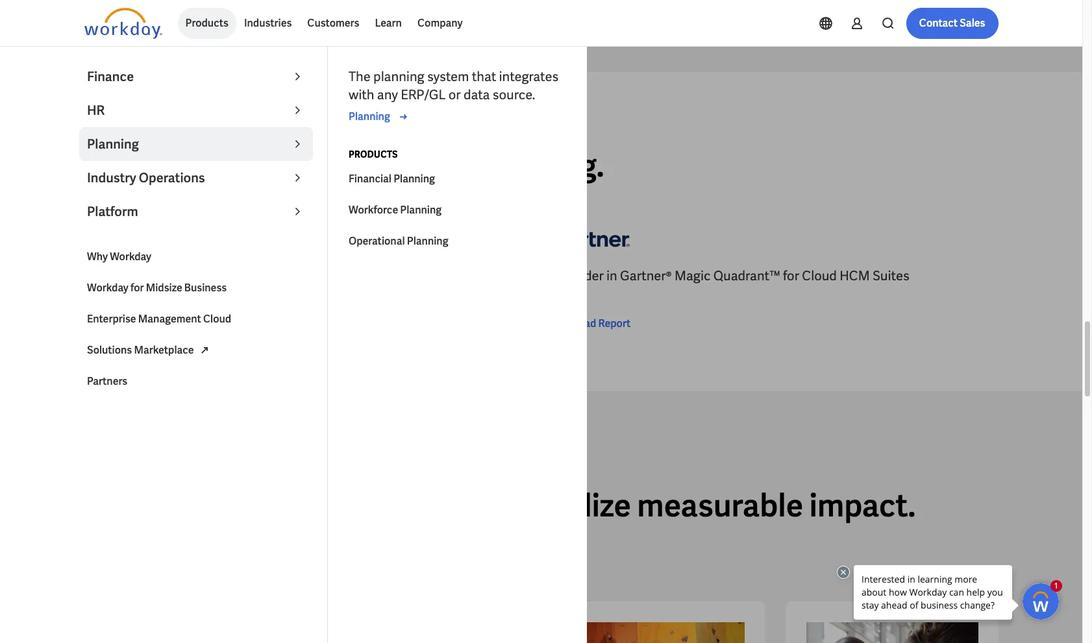 Task type: vqa. For each thing, say whether or not it's contained in the screenshot.
Marketplace
yes



Task type: describe. For each thing, give the bounding box(es) containing it.
across
[[251, 486, 345, 526]]

what
[[84, 115, 111, 126]]

gartner® inside a leader in 2023 gartner® magic quadrant™ for cloud erp for service- centric enterprises
[[184, 268, 235, 285]]

planning down with
[[349, 110, 390, 123]]

that
[[472, 68, 496, 85]]

leader for a leader in 2023 gartner® magic quadrant™ for cloud erp for service- centric enterprises
[[96, 268, 136, 285]]

companies
[[84, 486, 245, 526]]

products
[[349, 149, 398, 160]]

for left 'hcm' on the right of the page
[[783, 268, 799, 285]]

sales
[[960, 16, 986, 30]]

planning button
[[79, 127, 313, 161]]

go to the homepage image
[[84, 8, 162, 39]]

any
[[377, 86, 398, 103]]

workforce planning
[[349, 203, 442, 217]]

why workday
[[87, 250, 151, 264]]

planning link
[[349, 109, 411, 125]]

a leader in finance, hr, and planning.
[[84, 146, 604, 186]]

hr
[[87, 102, 105, 119]]

hr button
[[79, 94, 313, 127]]

financial planning link
[[341, 164, 575, 195]]

business
[[184, 281, 227, 295]]

1 vertical spatial read report
[[105, 335, 163, 349]]

data
[[464, 86, 490, 103]]

company button
[[410, 8, 471, 39]]

in for 2023
[[139, 268, 150, 285]]

management
[[138, 312, 201, 326]]

solutions marketplace link
[[79, 335, 313, 366]]

2 horizontal spatial cloud
[[802, 268, 837, 285]]

a for a leader in 2023 gartner® magic quadrant™ for cloud erp for service- centric enterprises
[[84, 268, 93, 285]]

for right erp
[[430, 268, 446, 285]]

industries
[[390, 486, 532, 526]]

why
[[87, 250, 108, 264]]

2 quadrant™ from the left
[[714, 268, 780, 285]]

enterprise management cloud link
[[79, 304, 313, 335]]

partners link
[[79, 366, 313, 397]]

learn all the successes life time fitness achieved with workday. image
[[572, 623, 745, 644]]

say
[[161, 115, 177, 126]]

industry operations button
[[79, 161, 313, 195]]

financial planning
[[349, 172, 435, 186]]

planning inside dropdown button
[[87, 136, 139, 153]]

opens in a new tab image
[[196, 343, 212, 358]]

industry
[[87, 170, 136, 186]]

impact.
[[810, 486, 916, 526]]

the
[[349, 68, 371, 85]]

source.
[[493, 86, 535, 103]]

company
[[418, 16, 463, 30]]

leader
[[112, 146, 201, 186]]

bdo canada image
[[806, 623, 978, 644]]

leader for a leader in gartner® magic quadrant™ for cloud hcm suites
[[563, 268, 604, 285]]

companies across all industries realize measurable impact.
[[84, 486, 916, 526]]

products
[[185, 16, 229, 30]]

measurable
[[637, 486, 803, 526]]

operational planning
[[349, 234, 448, 248]]

all
[[351, 486, 384, 526]]

enterprise management cloud
[[87, 312, 231, 326]]

cloud inside a leader in 2023 gartner® magic quadrant™ for cloud erp for service- centric enterprises
[[365, 268, 400, 285]]

system
[[427, 68, 469, 85]]

operational planning link
[[341, 226, 575, 257]]

service-
[[449, 268, 496, 285]]

workday for midsize business
[[87, 281, 227, 295]]

platform
[[87, 203, 138, 220]]

planning for workforce
[[400, 203, 442, 217]]

industries button
[[236, 8, 300, 39]]

centric
[[84, 286, 128, 303]]

products button
[[178, 8, 236, 39]]

integrates
[[499, 68, 559, 85]]

solutions marketplace
[[87, 344, 194, 357]]

suites
[[873, 268, 910, 285]]

enterprises
[[130, 286, 198, 303]]

the planning system that integrates with any erp/gl or data source.
[[349, 68, 559, 103]]

learn button
[[367, 8, 410, 39]]

magic inside a leader in 2023 gartner® magic quadrant™ for cloud erp for service- centric enterprises
[[238, 268, 274, 285]]

a for a leader in gartner® magic quadrant™ for cloud hcm suites
[[552, 268, 561, 285]]

finance,
[[239, 146, 352, 186]]

marketplace
[[134, 344, 194, 357]]



Task type: locate. For each thing, give the bounding box(es) containing it.
2 gartner image from the left
[[552, 220, 630, 257]]

for down operational
[[346, 268, 363, 285]]

in for gartner®
[[607, 268, 617, 285]]

report
[[598, 317, 631, 331], [131, 335, 163, 349]]

planning up erp
[[407, 234, 448, 248]]

0 horizontal spatial read
[[105, 335, 129, 349]]

0 vertical spatial read report
[[572, 317, 631, 331]]

finance button
[[79, 60, 313, 94]]

cloud
[[365, 268, 400, 285], [802, 268, 837, 285], [203, 312, 231, 326]]

1 vertical spatial workday
[[87, 281, 128, 295]]

1 vertical spatial read report link
[[84, 335, 163, 350]]

why workday link
[[79, 242, 313, 273]]

industries
[[244, 16, 292, 30]]

1 horizontal spatial read
[[572, 317, 596, 331]]

cloud down business
[[203, 312, 231, 326]]

in for finance,
[[207, 146, 233, 186]]

0 horizontal spatial cloud
[[203, 312, 231, 326]]

magic
[[238, 268, 274, 285], [675, 268, 711, 285]]

0 vertical spatial workday
[[110, 250, 151, 264]]

read report link for a leader in gartner® magic quadrant™ for cloud hcm suites
[[552, 317, 631, 332]]

2 magic from the left
[[675, 268, 711, 285]]

1 leader from the left
[[96, 268, 136, 285]]

hr,
[[358, 146, 408, 186]]

read report link
[[552, 317, 631, 332], [84, 335, 163, 350]]

finance
[[87, 68, 134, 85]]

1 magic from the left
[[238, 268, 274, 285]]

0 vertical spatial report
[[598, 317, 631, 331]]

1 vertical spatial read
[[105, 335, 129, 349]]

read
[[572, 317, 596, 331], [105, 335, 129, 349]]

in
[[207, 146, 233, 186], [139, 268, 150, 285], [607, 268, 617, 285]]

0 horizontal spatial leader
[[96, 268, 136, 285]]

0 horizontal spatial gartner®
[[184, 268, 235, 285]]

workforce
[[349, 203, 398, 217]]

contact
[[919, 16, 958, 30]]

quadrant™
[[277, 268, 344, 285], [714, 268, 780, 285]]

analysts
[[113, 115, 159, 126]]

realize
[[539, 486, 631, 526]]

1 horizontal spatial gartner®
[[620, 268, 672, 285]]

0 horizontal spatial gartner image
[[84, 220, 162, 257]]

cloud inside 'link'
[[203, 312, 231, 326]]

workday
[[110, 250, 151, 264], [87, 281, 128, 295]]

1 vertical spatial report
[[131, 335, 163, 349]]

2 gartner® from the left
[[620, 268, 672, 285]]

1 horizontal spatial magic
[[675, 268, 711, 285]]

0 horizontal spatial read report link
[[84, 335, 163, 350]]

1 horizontal spatial gartner image
[[552, 220, 630, 257]]

contact sales link
[[906, 8, 999, 39]]

solutions
[[87, 344, 132, 357]]

workday for midsize business link
[[79, 273, 313, 304]]

leader inside a leader in 2023 gartner® magic quadrant™ for cloud erp for service- centric enterprises
[[96, 268, 136, 285]]

0 horizontal spatial magic
[[238, 268, 274, 285]]

and
[[414, 146, 467, 186]]

operational
[[349, 234, 405, 248]]

or
[[449, 86, 461, 103]]

1 horizontal spatial read report link
[[552, 317, 631, 332]]

leader
[[96, 268, 136, 285], [563, 268, 604, 285]]

0 horizontal spatial quadrant™
[[277, 268, 344, 285]]

planning down what
[[87, 136, 139, 153]]

learn
[[375, 16, 402, 30]]

2 leader from the left
[[563, 268, 604, 285]]

a
[[84, 146, 106, 186], [84, 268, 93, 285], [552, 268, 561, 285]]

gartner image for gartner®
[[552, 220, 630, 257]]

planning
[[349, 110, 390, 123], [87, 136, 139, 153], [394, 172, 435, 186], [400, 203, 442, 217], [407, 234, 448, 248]]

what analysts say
[[84, 115, 177, 126]]

a leader in gartner® magic quadrant™ for cloud hcm suites
[[552, 268, 910, 285]]

for
[[346, 268, 363, 285], [430, 268, 446, 285], [783, 268, 799, 285], [131, 281, 144, 295]]

midsize
[[146, 281, 182, 295]]

1 horizontal spatial leader
[[563, 268, 604, 285]]

1 horizontal spatial quadrant™
[[714, 268, 780, 285]]

cloud left 'hcm' on the right of the page
[[802, 268, 837, 285]]

1 gartner® from the left
[[184, 268, 235, 285]]

quadrant™ inside a leader in 2023 gartner® magic quadrant™ for cloud erp for service- centric enterprises
[[277, 268, 344, 285]]

1 quadrant™ from the left
[[277, 268, 344, 285]]

planning inside 'link'
[[394, 172, 435, 186]]

a inside a leader in 2023 gartner® magic quadrant™ for cloud erp for service- centric enterprises
[[84, 268, 93, 285]]

gartner®
[[184, 268, 235, 285], [620, 268, 672, 285]]

hcm
[[840, 268, 870, 285]]

gartner image
[[84, 220, 162, 257], [552, 220, 630, 257]]

0 horizontal spatial in
[[139, 268, 150, 285]]

0 vertical spatial read report link
[[552, 317, 631, 332]]

0 horizontal spatial read report
[[105, 335, 163, 349]]

planning
[[373, 68, 424, 85]]

partners
[[87, 375, 127, 388]]

enterprise
[[87, 312, 136, 326]]

1 gartner image from the left
[[84, 220, 162, 257]]

cloud left erp
[[365, 268, 400, 285]]

financial
[[349, 172, 392, 186]]

planning for operational
[[407, 234, 448, 248]]

for left "midsize"
[[131, 281, 144, 295]]

customers button
[[300, 8, 367, 39]]

gartner image for 2023
[[84, 220, 162, 257]]

planning for financial
[[394, 172, 435, 186]]

1 horizontal spatial cloud
[[365, 268, 400, 285]]

operations
[[139, 170, 205, 186]]

0 horizontal spatial report
[[131, 335, 163, 349]]

1 horizontal spatial read report
[[572, 317, 631, 331]]

customers
[[307, 16, 359, 30]]

0 vertical spatial read
[[572, 317, 596, 331]]

workforce planning link
[[341, 195, 575, 226]]

planning.
[[473, 146, 604, 186]]

planning up the workforce planning
[[394, 172, 435, 186]]

contact sales
[[919, 16, 986, 30]]

in inside a leader in 2023 gartner® magic quadrant™ for cloud erp for service- centric enterprises
[[139, 268, 150, 285]]

industry operations
[[87, 170, 205, 186]]

1 horizontal spatial in
[[207, 146, 233, 186]]

with
[[349, 86, 374, 103]]

erp/gl
[[401, 86, 446, 103]]

a leader in 2023 gartner® magic quadrant™ for cloud erp for service- centric enterprises
[[84, 268, 496, 303]]

a for a leader in finance, hr, and planning.
[[84, 146, 106, 186]]

workday up enterprise
[[87, 281, 128, 295]]

workday right why
[[110, 250, 151, 264]]

1 horizontal spatial report
[[598, 317, 631, 331]]

read report link for a leader in 2023 gartner® magic quadrant™ for cloud erp for service- centric enterprises
[[84, 335, 163, 350]]

2 horizontal spatial in
[[607, 268, 617, 285]]

erp
[[403, 268, 427, 285]]

platform button
[[79, 195, 313, 229]]

read report
[[572, 317, 631, 331], [105, 335, 163, 349]]

planning up operational planning
[[400, 203, 442, 217]]

2023
[[153, 268, 181, 285]]



